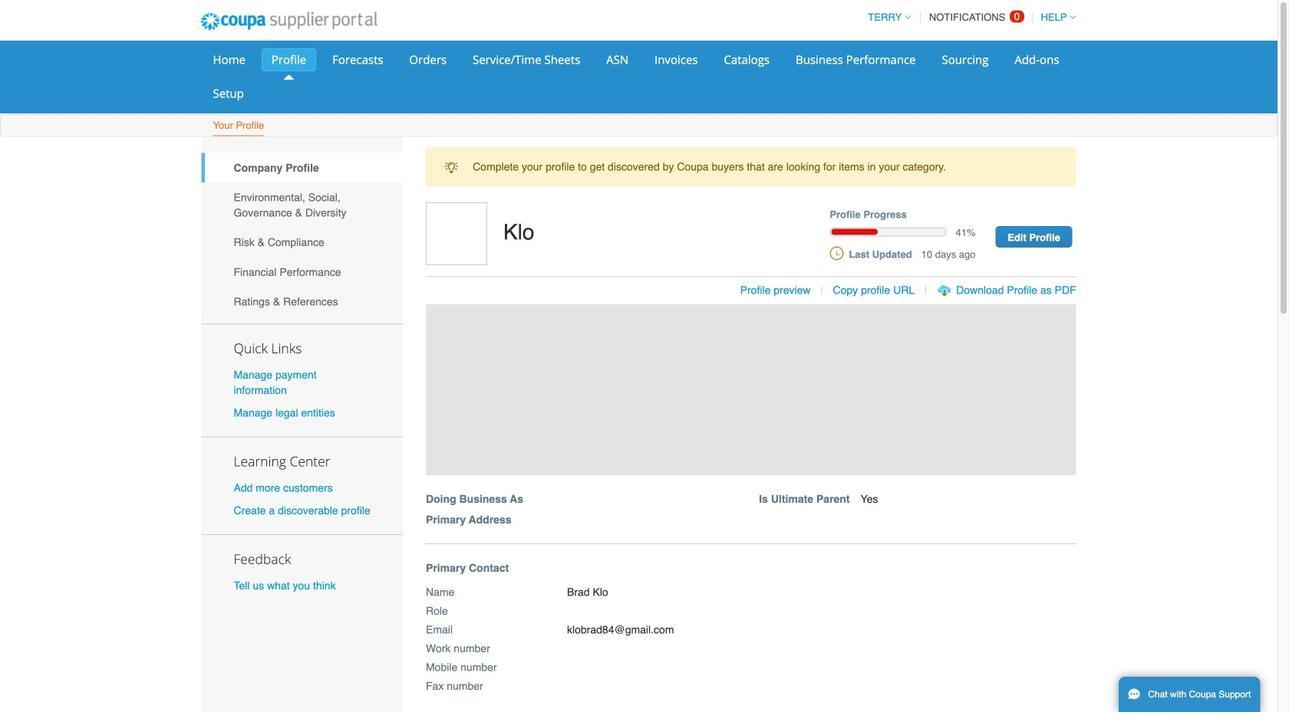 Task type: vqa. For each thing, say whether or not it's contained in the screenshot.
Background Image
yes



Task type: locate. For each thing, give the bounding box(es) containing it.
navigation
[[861, 2, 1076, 32]]

coupa supplier portal image
[[190, 2, 388, 41]]

alert
[[426, 148, 1076, 186]]

klo image
[[426, 203, 487, 265]]

banner
[[421, 203, 1092, 545]]

background image
[[426, 305, 1076, 476]]



